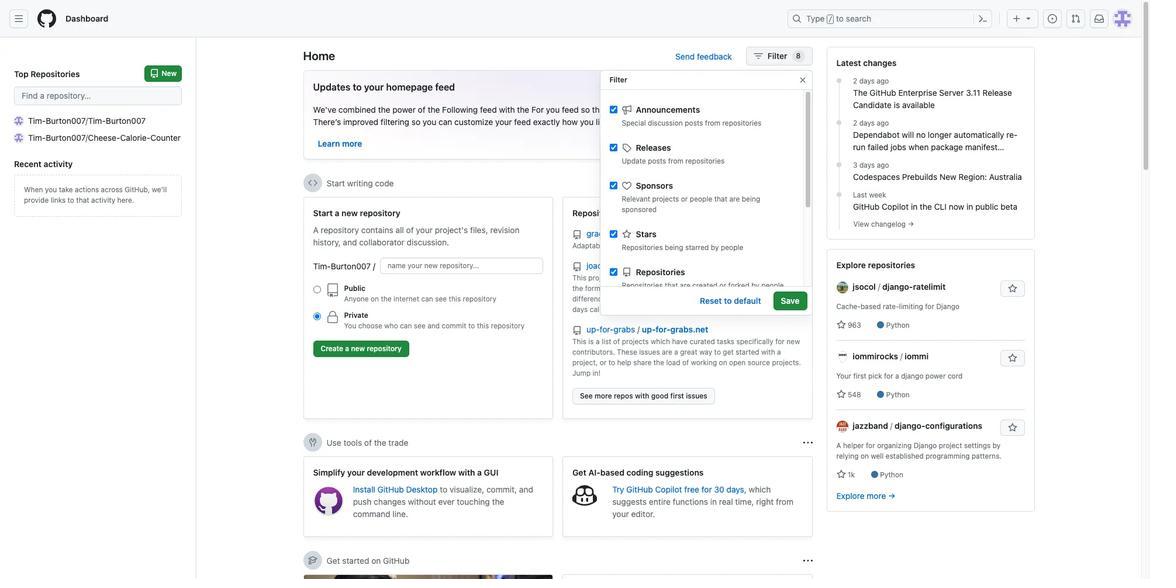 Task type: vqa. For each thing, say whether or not it's contained in the screenshot.


Task type: locate. For each thing, give the bounding box(es) containing it.
copilot up entire
[[655, 485, 682, 495]]

2 vertical spatial ago
[[877, 161, 890, 170]]

burton007 inside create a new repository element
[[331, 261, 371, 271]]

2 inside "2 days ago the github enterprise server 3.11 release candidate is available"
[[854, 77, 858, 85]]

can down following
[[439, 117, 452, 127]]

0 vertical spatial dot fill image
[[835, 118, 844, 128]]

for inside "get ai-based coding suggestions" element
[[702, 485, 712, 495]]

see inside public anyone on the internet can see this repository
[[435, 295, 447, 304]]

and inside private you choose who can see and commit to this repository
[[428, 322, 440, 331]]

activity down across
[[91, 196, 115, 205]]

2 horizontal spatial more
[[867, 491, 887, 501]]

there's
[[592, 105, 618, 115]]

help inside this is a list of projects which have curated tasks specifically for new contributors. these issues are a great way to get started with a project, or to help share the load of working on open source projects. jump in!
[[617, 359, 632, 367]]

1 horizontal spatial based
[[861, 302, 881, 311]]

grabs
[[614, 325, 635, 335]]

repositories down the "special discussion posts from repositories"
[[686, 157, 725, 166]]

dependabot
[[854, 130, 900, 140]]

save
[[781, 296, 800, 306]]

on inside public anyone on the internet can see this repository
[[371, 295, 379, 304]]

issues up 'share'
[[639, 348, 660, 357]]

from right right
[[776, 497, 794, 507]]

1 horizontal spatial →
[[908, 220, 915, 229]]

→ inside explore repositories navigation
[[889, 491, 896, 501]]

2 vertical spatial more
[[867, 491, 887, 501]]

0 vertical spatial can
[[439, 117, 452, 127]]

working down date
[[768, 295, 794, 304]]

repository up contains
[[360, 208, 401, 218]]

0 horizontal spatial being
[[665, 243, 684, 252]]

re-
[[1007, 130, 1018, 140]]

/
[[829, 15, 833, 23], [86, 116, 88, 126], [86, 133, 88, 143], [613, 229, 615, 239], [645, 261, 647, 271], [373, 261, 376, 271], [878, 282, 881, 292], [638, 325, 640, 335], [901, 352, 903, 362], [891, 421, 893, 431]]

cord
[[948, 372, 963, 381]]

django
[[937, 302, 960, 311], [914, 442, 937, 450]]

0 vertical spatial being
[[742, 195, 761, 204]]

1 horizontal spatial posts
[[685, 119, 703, 128]]

help down these
[[617, 359, 632, 367]]

dot fill image down latest
[[835, 76, 844, 85]]

dot fill image for codespaces prebuilds new region: australia
[[835, 160, 844, 170]]

automation
[[625, 242, 662, 250]]

star this repository image
[[1008, 284, 1018, 294], [1008, 354, 1018, 363], [1008, 424, 1018, 433]]

0 horizontal spatial →
[[889, 491, 896, 501]]

days inside 3 days ago codespaces prebuilds new region: australia
[[860, 161, 875, 170]]

✨
[[737, 117, 747, 127]]

menu
[[601, 95, 804, 414]]

None radio
[[313, 286, 321, 294], [313, 313, 321, 321], [313, 286, 321, 294], [313, 313, 321, 321]]

0 horizontal spatial filter
[[610, 75, 628, 84]]

github inside "get ai-based coding suggestions" element
[[627, 485, 653, 495]]

0 horizontal spatial posts
[[648, 157, 667, 166]]

get started on github
[[327, 556, 410, 566]]

project up programming
[[939, 442, 963, 450]]

jsocol / django-ratelimit
[[853, 282, 946, 292]]

iommirocks
[[853, 352, 899, 362]]

discussion.
[[407, 238, 449, 247]]

home
[[303, 49, 335, 63]]

1 explore from the top
[[837, 260, 866, 270]]

→ for view changelog →
[[908, 220, 915, 229]]

sponsors
[[636, 181, 673, 191]]

1 vertical spatial →
[[889, 491, 896, 501]]

0 vertical spatial repo image
[[573, 263, 582, 272]]

1 vertical spatial this
[[477, 322, 489, 331]]

days inside "2 days ago the github enterprise server 3.11 release candidate is available"
[[860, 77, 875, 85]]

all inside repositories that need your help element
[[675, 242, 682, 250]]

→ right changelog
[[908, 220, 915, 229]]

0 vertical spatial from
[[705, 119, 721, 128]]

0 vertical spatial star image
[[837, 321, 846, 330]]

1 vertical spatial 2
[[854, 119, 858, 128]]

several
[[659, 274, 682, 283], [642, 305, 665, 314]]

including
[[719, 284, 749, 293]]

0 horizontal spatial help
[[617, 359, 632, 367]]

the inside this is a list of projects which have curated tasks specifically for new contributors. these issues are a great way to get started with a project, or to help share the load of working on open source projects. jump in!
[[654, 359, 665, 367]]

963
[[846, 321, 862, 330]]

tim- inside create a new repository element
[[313, 261, 331, 271]]

1 horizontal spatial people
[[721, 243, 744, 252]]

a left gui
[[477, 468, 482, 478]]

repo image down adaptable,
[[573, 263, 582, 272]]

joaomatossilva / datetimeextensions
[[587, 261, 729, 271]]

0 horizontal spatial based
[[601, 468, 625, 478]]

people up 'save'
[[762, 281, 784, 290]]

send feedback link
[[676, 50, 732, 62]]

all left starred at the right top of page
[[675, 242, 682, 250]]

why am i seeing this? image for get ai-based coding suggestions
[[804, 438, 813, 448]]

the left the load
[[654, 359, 665, 367]]

for inside this is a list of projects which have curated tasks specifically for new contributors. these issues are a great way to get started with a project, or to help share the load of working on open source projects. jump in!
[[776, 338, 785, 346]]

more inside repositories that need your help element
[[595, 392, 612, 401]]

new down writing
[[342, 208, 358, 218]]

and
[[620, 117, 635, 127], [343, 238, 357, 247], [652, 295, 664, 304], [754, 295, 766, 304], [428, 322, 440, 331], [519, 485, 534, 495]]

days up dependabot at the right
[[860, 119, 875, 128]]

copilot up changelog
[[882, 202, 909, 212]]

0 horizontal spatial power
[[393, 105, 416, 115]]

2 for dependabot will no longer automatically re- run failed jobs when package manifest changes
[[854, 119, 858, 128]]

django- up organizing
[[895, 421, 926, 431]]

1 dot fill image from the top
[[835, 76, 844, 85]]

menu containing announcements
[[601, 95, 804, 414]]

homepage image
[[37, 9, 56, 28]]

burton007 down find a repository… 'text field'
[[46, 116, 86, 126]]

1 horizontal spatial power
[[926, 372, 946, 381]]

0 horizontal spatial so
[[412, 117, 421, 127]]

0 vertical spatial so
[[581, 105, 590, 115]]

update posts from repositories
[[622, 157, 725, 166]]

the down the commit,
[[492, 497, 505, 507]]

to down including
[[724, 296, 732, 306]]

all up collaborator
[[396, 225, 404, 235]]

2 vertical spatial changes
[[374, 497, 406, 507]]

discover
[[669, 105, 701, 115]]

2 this from the top
[[573, 338, 587, 346]]

run
[[854, 142, 866, 152]]

0 vertical spatial or
[[681, 195, 688, 204]]

why am i seeing this? image
[[804, 557, 813, 566]]

→
[[908, 220, 915, 229], [889, 491, 896, 501]]

choose
[[359, 322, 383, 331]]

more for learn
[[342, 139, 362, 149]]

repository inside public anyone on the internet can see this repository
[[463, 295, 497, 304]]

burton007 down tim-burton007 / tim-burton007
[[46, 133, 86, 143]]

repository up commit
[[463, 295, 497, 304]]

dashboard link
[[61, 9, 113, 28]]

ago inside 2 days ago dependabot will no longer automatically re- run failed jobs when package manifest changes
[[877, 119, 889, 128]]

2 vertical spatial is
[[589, 338, 594, 346]]

can
[[439, 117, 452, 127], [421, 295, 433, 304], [400, 322, 412, 331]]

project up "form"
[[589, 274, 612, 283]]

a
[[313, 225, 319, 235], [837, 442, 842, 450]]

0 horizontal spatial from
[[668, 157, 684, 166]]

1 gradle link from the left
[[587, 229, 613, 239]]

activity inside when you take actions across github, we'll provide links to that activity here.
[[91, 196, 115, 205]]

issue opened image
[[1048, 14, 1058, 23]]

power up filtering
[[393, 105, 416, 115]]

tag image
[[622, 143, 632, 152]]

explore down 1k
[[837, 491, 865, 501]]

with up source
[[762, 348, 776, 357]]

star image
[[622, 230, 632, 239], [837, 470, 846, 480]]

explore for explore more →
[[837, 491, 865, 501]]

2 horizontal spatial by
[[993, 442, 1001, 450]]

your
[[364, 82, 384, 92], [496, 117, 512, 127], [664, 208, 681, 218], [416, 225, 433, 235], [347, 468, 365, 478], [613, 510, 629, 519]]

the left the for
[[517, 105, 530, 115]]

why am i seeing this? image
[[804, 179, 813, 188], [804, 438, 813, 448]]

tools image
[[308, 438, 317, 448]]

from inside which suggests entire functions in real time, right from your editor.
[[776, 497, 794, 507]]

1 horizontal spatial in
[[911, 202, 918, 212]]

tim-burton007 /
[[313, 261, 376, 271]]

→ down established
[[889, 491, 896, 501]]

to right commit
[[469, 322, 475, 331]]

when
[[24, 185, 43, 194]]

github up suggests
[[627, 485, 653, 495]]

2 horizontal spatial or
[[720, 281, 727, 290]]

github desktop image
[[313, 486, 344, 517]]

2 2 from the top
[[854, 119, 858, 128]]

the left trade
[[374, 438, 386, 448]]

2 star image from the top
[[837, 390, 846, 400]]

repositories inside repositories that need your help element
[[573, 208, 622, 218]]

0 vertical spatial this
[[573, 274, 587, 283]]

settings
[[965, 442, 991, 450]]

common
[[684, 274, 713, 283]]

/ right type
[[829, 15, 833, 23]]

1 vertical spatial or
[[720, 281, 727, 290]]

changes
[[864, 58, 897, 68], [854, 154, 886, 164], [374, 497, 406, 507]]

0 horizontal spatial is
[[589, 338, 594, 346]]

right
[[757, 497, 774, 507]]

gradle link up adaptable, fast automation for all
[[617, 229, 643, 239]]

1 vertical spatial which
[[749, 485, 771, 495]]

or
[[681, 195, 688, 204], [720, 281, 727, 290], [600, 359, 607, 367]]

0 horizontal spatial copilot
[[655, 485, 682, 495]]

new up projects.
[[787, 338, 801, 346]]

new down announcements
[[665, 117, 681, 127]]

for- up "list"
[[600, 325, 614, 335]]

0 vertical spatial see
[[435, 295, 447, 304]]

1 vertical spatial get
[[327, 556, 340, 566]]

on up date
[[785, 274, 793, 283]]

1 horizontal spatial are
[[680, 281, 691, 290]]

0 horizontal spatial are
[[662, 348, 673, 357]]

cheese calorie counter image
[[14, 133, 23, 142]]

dot fill image for dependabot will no longer automatically re- run failed jobs when package manifest changes
[[835, 118, 844, 128]]

1 horizontal spatial this
[[477, 322, 489, 331]]

2 vertical spatial can
[[400, 322, 412, 331]]

github down last
[[854, 202, 880, 212]]

working down way
[[691, 359, 717, 367]]

based left "rate-"
[[861, 302, 881, 311]]

github down development
[[378, 485, 404, 495]]

0 horizontal spatial by
[[711, 243, 719, 252]]

start for start a new repository
[[313, 208, 333, 218]]

a inside a helper for organizing django project settings by relying on well established programming patterns.
[[837, 442, 842, 450]]

the left 'cli'
[[920, 202, 932, 212]]

codespaces
[[854, 172, 900, 182]]

1 vertical spatial started
[[342, 556, 369, 566]]

last
[[854, 191, 868, 199]]

posts down releases
[[648, 157, 667, 166]]

get for get started on github
[[327, 556, 340, 566]]

special discussion posts from repositories
[[622, 119, 762, 128]]

1 gradle from the left
[[587, 229, 611, 239]]

automatically
[[955, 130, 1005, 140]]

days for codespaces
[[860, 161, 875, 170]]

2 explore from the top
[[837, 491, 865, 501]]

/ inside type / to search
[[829, 15, 833, 23]]

1 vertical spatial django-
[[895, 421, 926, 431]]

is inside this project is a merge of several common datetime operations on the form of  extensions to system.datetime, including natural date difference text (precise and human rounded), holidays and working days calculations on several culture locales.
[[614, 274, 619, 283]]

0 horizontal spatial project
[[589, 274, 612, 283]]

on down get
[[719, 359, 728, 367]]

2 vertical spatial repo image
[[573, 326, 582, 336]]

start
[[327, 178, 345, 188], [313, 208, 333, 218]]

of inside a repository contains all of your project's files, revision history, and collaborator discussion.
[[406, 225, 414, 235]]

can inside private you choose who can see and commit to this repository
[[400, 322, 412, 331]]

for
[[532, 105, 544, 115]]

on up ✨
[[734, 105, 744, 115]]

2 star this repository image from the top
[[1008, 354, 1018, 363]]

2 horizontal spatial from
[[776, 497, 794, 507]]

None checkbox
[[610, 106, 617, 113], [610, 230, 617, 238], [610, 106, 617, 113], [610, 230, 617, 238]]

0 horizontal spatial star image
[[622, 230, 632, 239]]

customize
[[455, 117, 493, 127]]

save button
[[774, 292, 808, 311]]

tim burton007 image
[[14, 116, 23, 125]]

which
[[651, 338, 670, 346], [749, 485, 771, 495]]

and inside a repository contains all of your project's files, revision history, and collaborator discussion.
[[343, 238, 357, 247]]

in left 'cli'
[[911, 202, 918, 212]]

burton007 for tim-burton007 / cheese-calorie-counter
[[46, 133, 86, 143]]

to inside this project is a merge of several common datetime operations on the form of  extensions to system.datetime, including natural date difference text (precise and human rounded), holidays and working days calculations on several culture locales.
[[649, 284, 656, 293]]

ago down latest changes
[[877, 77, 889, 85]]

2 days ago dependabot will no longer automatically re- run failed jobs when package manifest changes
[[854, 119, 1018, 164]]

star image up adaptable, fast automation for all
[[622, 230, 632, 239]]

projects down "sponsors"
[[653, 195, 679, 204]]

like
[[596, 117, 609, 127]]

1 dot fill image from the top
[[835, 118, 844, 128]]

django- up the cache-based rate-limiting for django
[[883, 282, 913, 292]]

1 vertical spatial changes
[[854, 154, 886, 164]]

started inside this is a list of projects which have curated tasks specifically for new contributors. these issues are a great way to get started with a project, or to help share the load of working on open source projects. jump in!
[[736, 348, 760, 357]]

0 vertical spatial are
[[730, 195, 740, 204]]

1 horizontal spatial gradle
[[617, 229, 643, 239]]

more for explore
[[867, 491, 887, 501]]

explore element
[[827, 47, 1035, 580]]

2 vertical spatial from
[[776, 497, 794, 507]]

use tools of the trade
[[327, 438, 409, 448]]

share
[[634, 359, 652, 367]]

0 vertical spatial ago
[[877, 77, 889, 85]]

Top Repositories search field
[[14, 87, 182, 105]]

your
[[837, 372, 852, 381]]

0 vertical spatial django-
[[883, 282, 913, 292]]

repositories up system.datetime,
[[636, 267, 685, 277]]

0 vertical spatial copilot
[[882, 202, 909, 212]]

1 why am i seeing this? image from the top
[[804, 179, 813, 188]]

github inside simplify your development workflow with a gui "element"
[[378, 485, 404, 495]]

→ for explore more →
[[889, 491, 896, 501]]

python for configurations
[[881, 471, 904, 480]]

1 vertical spatial dot fill image
[[835, 160, 844, 170]]

from down releases
[[668, 157, 684, 166]]

system.datetime,
[[657, 284, 717, 293]]

ago up codespaces
[[877, 161, 890, 170]]

days right 3
[[860, 161, 875, 170]]

8
[[797, 51, 801, 60]]

and right history,
[[343, 238, 357, 247]]

calorie-
[[120, 133, 150, 143]]

repo image
[[573, 230, 582, 240], [622, 268, 632, 277], [573, 326, 582, 336]]

patterns.
[[972, 452, 1002, 461]]

1 horizontal spatial by
[[752, 281, 760, 290]]

projects
[[653, 195, 679, 204], [622, 338, 649, 346]]

0 vertical spatial new
[[162, 69, 177, 78]]

0 horizontal spatial this
[[449, 295, 461, 304]]

more inside explore repositories navigation
[[867, 491, 887, 501]]

this inside private you choose who can see and commit to this repository
[[477, 322, 489, 331]]

a up extensions
[[621, 274, 625, 283]]

tim- for tim-burton007 / cheese-calorie-counter
[[28, 133, 46, 143]]

python down established
[[881, 471, 904, 480]]

burton007 up public
[[331, 261, 371, 271]]

ratelimit
[[913, 282, 946, 292]]

None checkbox
[[610, 144, 617, 152], [610, 182, 617, 190], [610, 269, 617, 276], [610, 144, 617, 152], [610, 182, 617, 190], [610, 269, 617, 276]]

new down the 'you'
[[351, 345, 365, 353]]

1 horizontal spatial working
[[768, 295, 794, 304]]

0 vertical spatial first
[[854, 372, 867, 381]]

2 ago from the top
[[877, 119, 889, 128]]

0 horizontal spatial started
[[342, 556, 369, 566]]

git pull request image
[[1072, 14, 1081, 23]]

simplify your development workflow with a gui element
[[303, 457, 553, 538]]

or inside this is a list of projects which have curated tasks specifically for new contributors. these issues are a great way to get started with a project, or to help share the load of working on open source projects. jump in!
[[600, 359, 607, 367]]

calculations
[[590, 305, 630, 314]]

heart image
[[622, 181, 632, 190]]

1 vertical spatial star this repository image
[[1008, 354, 1018, 363]]

this up contributors.
[[573, 338, 587, 346]]

of down homepage
[[418, 105, 426, 115]]

gradle link up adaptable,
[[587, 229, 613, 239]]

great
[[681, 348, 698, 357]]

to up ever
[[440, 485, 448, 495]]

filter right filter icon
[[768, 51, 788, 61]]

more for see
[[595, 392, 612, 401]]

2 horizontal spatial are
[[730, 195, 740, 204]]

2 horizontal spatial can
[[439, 117, 452, 127]]

1 ago from the top
[[877, 77, 889, 85]]

0 vertical spatial more
[[342, 139, 362, 149]]

star this repository image for configurations
[[1008, 424, 1018, 433]]

1 horizontal spatial more
[[595, 392, 612, 401]]

0 horizontal spatial a
[[313, 225, 319, 235]]

coding
[[627, 468, 654, 478]]

following
[[442, 105, 478, 115]]

1 vertical spatial repo image
[[326, 284, 340, 298]]

power left cord
[[926, 372, 946, 381]]

1 horizontal spatial activity
[[91, 196, 115, 205]]

filter
[[768, 51, 788, 61], [610, 75, 628, 84]]

repositories for repositories that need your help
[[573, 208, 622, 218]]

explore repositories
[[837, 260, 916, 270]]

0 vertical spatial this
[[449, 295, 461, 304]]

2 inside 2 days ago dependabot will no longer automatically re- run failed jobs when package manifest changes
[[854, 119, 858, 128]]

start writing code
[[327, 178, 394, 188]]

and inside to visualize, commit, and push changes without ever touching the command line.
[[519, 485, 534, 495]]

created
[[693, 281, 718, 290]]

0 horizontal spatial or
[[600, 359, 607, 367]]

of right "list"
[[614, 338, 620, 346]]

help
[[683, 208, 700, 218], [617, 359, 632, 367]]

on inside this is a list of projects which have curated tasks specifically for new contributors. these issues are a great way to get started with a project, or to help share the load of working on open source projects. jump in!
[[719, 359, 728, 367]]

content
[[703, 105, 732, 115]]

this
[[449, 295, 461, 304], [477, 322, 489, 331]]

2 vertical spatial repositories
[[869, 260, 916, 270]]

the inside to visualize, commit, and push changes without ever touching the command line.
[[492, 497, 505, 507]]

see up private you choose who can see and commit to this repository
[[435, 295, 447, 304]]

2 dot fill image from the top
[[835, 190, 844, 199]]

get ai-based coding suggestions element
[[563, 457, 813, 538]]

dot fill image
[[835, 118, 844, 128], [835, 190, 844, 199]]

/ left iommi
[[901, 352, 903, 362]]

see
[[580, 392, 593, 401]]

command palette image
[[979, 14, 988, 23]]

and right the commit,
[[519, 485, 534, 495]]

for right limiting at the bottom
[[926, 302, 935, 311]]

get right mortar board image
[[327, 556, 340, 566]]

1 star this repository image from the top
[[1008, 284, 1018, 294]]

3 ago from the top
[[877, 161, 890, 170]]

1 vertical spatial why am i seeing this? image
[[804, 438, 813, 448]]

days for the
[[860, 77, 875, 85]]

1 vertical spatial issues
[[686, 392, 708, 401]]

explore up @jsocol profile image
[[837, 260, 866, 270]]

dot fill image for the github enterprise server 3.11 release candidate is available
[[835, 76, 844, 85]]

programming
[[926, 452, 970, 461]]

the up filtering
[[378, 105, 390, 115]]

1 horizontal spatial being
[[742, 195, 761, 204]]

repositories up gradle / gradle
[[573, 208, 622, 218]]

the inside last week github copilot in the cli now in public beta
[[920, 202, 932, 212]]

1 vertical spatial people
[[721, 243, 744, 252]]

you inside when you take actions across github, we'll provide links to that activity here.
[[45, 185, 57, 194]]

view changelog → link
[[854, 220, 915, 229]]

top
[[14, 69, 29, 79]]

up-for-grabs link
[[587, 325, 638, 335]]

repo image
[[573, 263, 582, 272], [326, 284, 340, 298]]

cli
[[935, 202, 947, 212]]

your right customize
[[496, 117, 512, 127]]

3 star this repository image from the top
[[1008, 424, 1018, 433]]

2 for- from the left
[[656, 325, 671, 335]]

1 2 from the top
[[854, 77, 858, 85]]

0 vertical spatial issues
[[639, 348, 660, 357]]

2 vertical spatial are
[[662, 348, 673, 357]]

repo image up contributors.
[[573, 326, 582, 336]]

with inside "element"
[[458, 468, 475, 478]]

star image
[[837, 321, 846, 330], [837, 390, 846, 400]]

with left good
[[635, 392, 650, 401]]

ago inside "2 days ago the github enterprise server 3.11 release candidate is available"
[[877, 77, 889, 85]]

to inside reset to default button
[[724, 296, 732, 306]]

1 vertical spatial start
[[313, 208, 333, 218]]

to inside we've combined the power of the following feed with the for you feed so there's one place to discover content on github. there's improved filtering so you can customize your feed exactly how you like it, and a shiny new visual design. ✨
[[659, 105, 667, 115]]

across
[[101, 185, 123, 194]]

a up history,
[[313, 225, 319, 235]]

0 horizontal spatial can
[[400, 322, 412, 331]]

1 horizontal spatial which
[[749, 485, 771, 495]]

dot fill image
[[835, 76, 844, 85], [835, 160, 844, 170]]

changes down install github desktop link
[[374, 497, 406, 507]]

1 vertical spatial new
[[940, 172, 957, 182]]

days inside 2 days ago dependabot will no longer automatically re- run failed jobs when package manifest changes
[[860, 119, 875, 128]]

ago for failed
[[877, 119, 889, 128]]

0 horizontal spatial in
[[711, 497, 717, 507]]

start inside create a new repository element
[[313, 208, 333, 218]]

1 vertical spatial being
[[665, 243, 684, 252]]

0 horizontal spatial all
[[396, 225, 404, 235]]

copilot inside "get ai-based coding suggestions" element
[[655, 485, 682, 495]]

1 vertical spatial this
[[573, 338, 587, 346]]

one
[[620, 105, 634, 115]]

adaptable, fast automation for all
[[573, 242, 682, 250]]

this for up-for-grabs
[[573, 338, 587, 346]]

1 vertical spatial working
[[691, 359, 717, 367]]

in for which suggests entire functions in real time, right from your editor.
[[711, 497, 717, 507]]

of inside we've combined the power of the following feed with the for you feed so there's one place to discover content on github. there's improved filtering so you can customize your feed exactly how you like it, and a shiny new visual design. ✨
[[418, 105, 426, 115]]

2 why am i seeing this? image from the top
[[804, 438, 813, 448]]

from down the content
[[705, 119, 721, 128]]

explore repositories navigation
[[827, 249, 1035, 512]]

on inside we've combined the power of the following feed with the for you feed so there's one place to discover content on github. there's improved filtering so you can customize your feed exactly how you like it, and a shiny new visual design. ✨
[[734, 105, 744, 115]]

repos
[[614, 392, 633, 401]]

2 dot fill image from the top
[[835, 160, 844, 170]]

mortar board image
[[308, 556, 317, 566]]

the inside this project is a merge of several common datetime operations on the form of  extensions to system.datetime, including natural date difference text (precise and human rounded), holidays and working days calculations on several culture locales.
[[573, 284, 583, 293]]

repo image up extensions
[[622, 268, 632, 277]]

contains
[[361, 225, 394, 235]]

this inside this is a list of projects which have curated tasks specifically for new contributors. these issues are a great way to get started with a project, or to help share the load of working on open source projects. jump in!
[[573, 338, 587, 346]]

1 vertical spatial filter
[[610, 75, 628, 84]]

django down ratelimit
[[937, 302, 960, 311]]

by inside a helper for organizing django project settings by relying on well established programming patterns.
[[993, 442, 1001, 450]]

star image down cache-
[[837, 321, 846, 330]]

of up discussion.
[[406, 225, 414, 235]]

start up history,
[[313, 208, 333, 218]]

no
[[917, 130, 926, 140]]

1 vertical spatial projects
[[622, 338, 649, 346]]

posts down discover
[[685, 119, 703, 128]]

touching
[[457, 497, 490, 507]]

a inside a repository contains all of your project's files, revision history, and collaborator discussion.
[[313, 225, 319, 235]]

a inside we've combined the power of the following feed with the for you feed so there's one place to discover content on github. there's improved filtering so you can customize your feed exactly how you like it, and a shiny new visual design. ✨
[[637, 117, 641, 127]]

can inside we've combined the power of the following feed with the for you feed so there's one place to discover content on github. there's improved filtering so you can customize your feed exactly how you like it, and a shiny new visual design. ✨
[[439, 117, 452, 127]]

which inside this is a list of projects which have curated tasks specifically for new contributors. these issues are a great way to get started with a project, or to help share the load of working on open source projects. jump in!
[[651, 338, 670, 346]]

1 this from the top
[[573, 274, 587, 283]]

jazzband / django-configurations
[[853, 421, 983, 431]]

that inside relevant projects or people that are being sponsored
[[715, 195, 728, 204]]

2
[[854, 77, 858, 85], [854, 119, 858, 128]]

repositories that need your help
[[573, 208, 700, 218]]

1 star image from the top
[[837, 321, 846, 330]]

1 vertical spatial posts
[[648, 157, 667, 166]]

the left "form"
[[573, 284, 583, 293]]



Task type: describe. For each thing, give the bounding box(es) containing it.
for inside a helper for organizing django project settings by relying on well established programming patterns.
[[866, 442, 876, 450]]

try the github flow element
[[563, 575, 813, 580]]

to inside private you choose who can see and commit to this repository
[[469, 322, 475, 331]]

dot fill image for github copilot in the cli now in public beta
[[835, 190, 844, 199]]

create a new repository
[[321, 345, 402, 353]]

without
[[408, 497, 436, 507]]

first inside "see more repos with good first issues" link
[[671, 392, 684, 401]]

up-for-grabs.net link
[[642, 325, 709, 335]]

/ up fast
[[613, 229, 615, 239]]

0 vertical spatial filter
[[768, 51, 788, 61]]

helper
[[844, 442, 864, 450]]

this inside public anyone on the internet can see this repository
[[449, 295, 461, 304]]

tim- up 'cheese-'
[[88, 116, 106, 126]]

ago for is
[[877, 77, 889, 85]]

1 horizontal spatial help
[[683, 208, 700, 218]]

see more repos with good first issues
[[580, 392, 708, 401]]

beta
[[1001, 202, 1018, 212]]

fast
[[610, 242, 623, 250]]

to inside to visualize, commit, and push changes without ever touching the command line.
[[440, 485, 448, 495]]

of right tools
[[364, 438, 372, 448]]

new inside this is a list of projects which have curated tasks specifically for new contributors. these issues are a great way to get started with a project, or to help share the load of working on open source projects. jump in!
[[787, 338, 801, 346]]

codespaces prebuilds new region: australia link
[[854, 171, 1025, 183]]

repositories for repositories that are created or forked by people
[[622, 281, 663, 290]]

@jsocol profile image
[[837, 282, 849, 294]]

default
[[734, 296, 761, 306]]

feed up how
[[562, 105, 579, 115]]

update
[[622, 157, 646, 166]]

organizing
[[878, 442, 912, 450]]

Find a repository… text field
[[14, 87, 182, 105]]

with inside this is a list of projects which have curated tasks specifically for new contributors. these issues are a great way to get started with a project, or to help share the load of working on open source projects. jump in!
[[762, 348, 776, 357]]

gui
[[484, 468, 499, 478]]

stars
[[636, 229, 657, 239]]

/ up merge
[[645, 261, 647, 271]]

triangle down image
[[1024, 13, 1034, 23]]

project,
[[573, 359, 598, 367]]

a helper for organizing django project settings by relying on well established programming patterns.
[[837, 442, 1002, 461]]

x image
[[794, 82, 803, 91]]

code image
[[308, 178, 317, 188]]

repositories that need your help element
[[563, 197, 813, 419]]

natural
[[751, 284, 774, 293]]

changes inside 2 days ago dependabot will no longer automatically re- run failed jobs when package manifest changes
[[854, 154, 886, 164]]

package
[[932, 142, 964, 152]]

try github copilot free for 30 days, link
[[613, 485, 749, 495]]

and left human
[[652, 295, 664, 304]]

difference
[[573, 295, 606, 304]]

1 horizontal spatial so
[[581, 105, 590, 115]]

0 horizontal spatial repo image
[[326, 284, 340, 298]]

your right the need
[[664, 208, 681, 218]]

you right filtering
[[423, 117, 437, 127]]

merge
[[627, 274, 648, 283]]

load
[[667, 359, 681, 367]]

this for joaomatossilva
[[573, 274, 587, 283]]

adaptable,
[[573, 242, 608, 250]]

week
[[870, 191, 887, 199]]

project inside a helper for organizing django project settings by relying on well established programming patterns.
[[939, 442, 963, 450]]

list
[[602, 338, 612, 346]]

joaomatossilva link
[[587, 261, 645, 271]]

a up projects.
[[778, 348, 781, 357]]

your inside which suggests entire functions in real time, right from your editor.
[[613, 510, 629, 519]]

ago inside 3 days ago codespaces prebuilds new region: australia
[[877, 161, 890, 170]]

repository inside a repository contains all of your project's files, revision history, and collaborator discussion.
[[321, 225, 359, 235]]

locales.
[[692, 305, 718, 314]]

0 vertical spatial repositories
[[723, 119, 762, 128]]

1 horizontal spatial from
[[705, 119, 721, 128]]

issues inside this is a list of projects which have curated tasks specifically for new contributors. these issues are a great way to get started with a project, or to help share the load of working on open source projects. jump in!
[[639, 348, 660, 357]]

days inside this project is a merge of several common datetime operations on the form of  extensions to system.datetime, including natural date difference text (precise and human rounded), holidays and working days calculations on several culture locales.
[[573, 305, 588, 314]]

people inside relevant projects or people that are being sponsored
[[690, 195, 713, 204]]

gradle / gradle
[[587, 229, 643, 239]]

grabs.net
[[671, 325, 709, 335]]

try
[[613, 485, 625, 495]]

repository inside button
[[367, 345, 402, 353]]

recent
[[14, 159, 42, 169]]

new inside we've combined the power of the following feed with the for you feed so there's one place to discover content on github. there's improved filtering so you can customize your feed exactly how you like it, and a shiny new visual design. ✨
[[665, 117, 681, 127]]

need
[[642, 208, 662, 218]]

0 vertical spatial posts
[[685, 119, 703, 128]]

or inside relevant projects or people that are being sponsored
[[681, 195, 688, 204]]

on inside a helper for organizing django project settings by relying on well established programming patterns.
[[861, 452, 869, 461]]

lock image
[[326, 311, 340, 325]]

0 vertical spatial several
[[659, 274, 682, 283]]

on down (precise
[[632, 305, 640, 314]]

source
[[748, 359, 770, 367]]

can inside public anyone on the internet can see this repository
[[421, 295, 433, 304]]

jazzband
[[853, 421, 889, 431]]

a up history,
[[335, 208, 340, 218]]

projects inside this is a list of projects which have curated tasks specifically for new contributors. these issues are a great way to get started with a project, or to help share the load of working on open source projects. jump in!
[[622, 338, 649, 346]]

top repositories
[[14, 69, 80, 79]]

plus image
[[1013, 14, 1022, 23]]

datetimeextensions
[[649, 261, 729, 271]]

1 vertical spatial several
[[642, 305, 665, 314]]

Repository name text field
[[380, 258, 543, 274]]

based inside explore repositories navigation
[[861, 302, 881, 311]]

star image for iommirocks / iommi
[[837, 390, 846, 400]]

you left "like"
[[580, 117, 594, 127]]

github inside "2 days ago the github enterprise server 3.11 release candidate is available"
[[870, 88, 897, 98]]

visual
[[683, 117, 705, 127]]

/ inside create a new repository element
[[373, 261, 376, 271]]

your inside we've combined the power of the following feed with the for you feed so there's one place to discover content on github. there's improved filtering so you can customize your feed exactly how you like it, and a shiny new visual design. ✨
[[496, 117, 512, 127]]

dashboard
[[66, 13, 108, 23]]

explore for explore repositories
[[837, 260, 866, 270]]

a for a repository contains all of your project's files, revision history, and collaborator discussion.
[[313, 225, 319, 235]]

your up combined
[[364, 82, 384, 92]]

1 horizontal spatial repo image
[[573, 263, 582, 272]]

on down command
[[372, 556, 381, 566]]

repository inside private you choose who can see and commit to this repository
[[491, 322, 525, 331]]

a for a helper for organizing django project settings by relying on well established programming patterns.
[[837, 442, 842, 450]]

improved
[[343, 117, 379, 127]]

django- for ratelimit
[[883, 282, 913, 292]]

a inside this project is a merge of several common datetime operations on the form of  extensions to system.datetime, including natural date difference text (precise and human rounded), holidays and working days calculations on several culture locales.
[[621, 274, 625, 283]]

to left get
[[715, 348, 721, 357]]

use
[[327, 438, 341, 448]]

which suggests entire functions in real time, right from your editor.
[[613, 485, 794, 519]]

1k
[[846, 471, 855, 480]]

github inside last week github copilot in the cli now in public beta
[[854, 202, 880, 212]]

public
[[344, 284, 366, 293]]

editor.
[[632, 510, 655, 519]]

based inside "get ai-based coding suggestions" element
[[601, 468, 625, 478]]

all inside a repository contains all of your project's files, revision history, and collaborator discussion.
[[396, 225, 404, 235]]

working inside this project is a merge of several common datetime operations on the form of  extensions to system.datetime, including natural date difference text (precise and human rounded), holidays and working days calculations on several culture locales.
[[768, 295, 794, 304]]

send
[[676, 51, 695, 61]]

what is github? element
[[303, 575, 553, 580]]

megaphone image
[[622, 105, 632, 114]]

github.
[[746, 105, 775, 115]]

3
[[854, 161, 858, 170]]

@iommirocks profile image
[[837, 352, 849, 363]]

a left "list"
[[596, 338, 600, 346]]

iommi
[[905, 352, 929, 362]]

holidays
[[725, 295, 752, 304]]

django inside a helper for organizing django project settings by relying on well established programming patterns.
[[914, 442, 937, 450]]

line.
[[393, 510, 408, 519]]

relevant
[[622, 195, 651, 204]]

feed up following
[[435, 82, 455, 92]]

to up combined
[[353, 82, 362, 92]]

in for last week github copilot in the cli now in public beta
[[911, 202, 918, 212]]

1 horizontal spatial issues
[[686, 392, 708, 401]]

we'll
[[152, 185, 167, 194]]

of down the great
[[683, 359, 689, 367]]

working inside this is a list of projects which have curated tasks specifically for new contributors. these issues are a great way to get started with a project, or to help share the load of working on open source projects. jump in!
[[691, 359, 717, 367]]

you up exactly
[[546, 105, 560, 115]]

create a new repository element
[[313, 207, 543, 362]]

your inside a repository contains all of your project's files, revision history, and collaborator discussion.
[[416, 225, 433, 235]]

changes inside to visualize, commit, and push changes without ever touching the command line.
[[374, 497, 406, 507]]

/ up 'cheese-'
[[86, 116, 88, 126]]

feed up customize
[[480, 105, 497, 115]]

are inside this is a list of projects which have curated tasks specifically for new contributors. these issues are a great way to get started with a project, or to help share the load of working on open source projects. jump in!
[[662, 348, 673, 357]]

the inside public anyone on the internet can see this repository
[[381, 295, 392, 304]]

projects.
[[772, 359, 801, 367]]

established
[[886, 452, 924, 461]]

of right "form"
[[603, 284, 609, 293]]

0 vertical spatial changes
[[864, 58, 897, 68]]

that inside when you take actions across github, we'll provide links to that activity here.
[[76, 196, 89, 205]]

a inside explore repositories navigation
[[896, 372, 900, 381]]

for right pick
[[885, 372, 894, 381]]

development
[[367, 468, 418, 478]]

1 vertical spatial from
[[668, 157, 684, 166]]

and inside we've combined the power of the following feed with the for you feed so there's one place to discover content on github. there's improved filtering so you can customize your feed exactly how you like it, and a shiny new visual design. ✨
[[620, 117, 635, 127]]

why am i seeing this? image for repositories that need your help
[[804, 179, 813, 188]]

internet
[[394, 295, 419, 304]]

to left search
[[837, 13, 844, 23]]

0 horizontal spatial new
[[162, 69, 177, 78]]

to down contributors.
[[609, 359, 616, 367]]

push
[[353, 497, 372, 507]]

@jazzband profile image
[[837, 421, 849, 433]]

2 gradle link from the left
[[617, 229, 643, 239]]

server
[[940, 88, 964, 98]]

0 vertical spatial django
[[937, 302, 960, 311]]

/ down tim-burton007 / tim-burton007
[[86, 133, 88, 143]]

1 vertical spatial so
[[412, 117, 421, 127]]

django- for configurations
[[895, 421, 926, 431]]

relying
[[837, 452, 859, 461]]

new inside button
[[351, 345, 365, 353]]

/ up organizing
[[891, 421, 893, 431]]

datetime
[[715, 274, 746, 283]]

filter image
[[754, 51, 763, 61]]

star image for jsocol / django-ratelimit
[[837, 321, 846, 330]]

2 days ago the github enterprise server 3.11 release candidate is available
[[854, 77, 1013, 110]]

a up the load
[[675, 348, 679, 357]]

start a new repository
[[313, 208, 401, 218]]

1 up- from the left
[[587, 325, 600, 335]]

see inside private you choose who can see and commit to this repository
[[414, 322, 426, 331]]

simplify your development workflow with a gui
[[313, 468, 499, 478]]

tim- for tim-burton007 / tim-burton007
[[28, 116, 46, 126]]

repositories being starred by people
[[622, 243, 744, 252]]

and down "natural"
[[754, 295, 766, 304]]

for up the joaomatossilva / datetimeextensions on the right top
[[664, 242, 673, 250]]

get ai-based coding suggestions
[[573, 468, 704, 478]]

/ right jsocol
[[878, 282, 881, 292]]

notifications image
[[1095, 14, 1104, 23]]

jsocol
[[853, 282, 876, 292]]

star image inside explore repositories navigation
[[837, 470, 846, 480]]

0 horizontal spatial activity
[[44, 159, 73, 169]]

548
[[846, 391, 862, 400]]

2 gradle from the left
[[617, 229, 643, 239]]

dependabot will no longer automatically re- run failed jobs when package manifest changes link
[[854, 129, 1025, 164]]

days for dependabot
[[860, 119, 875, 128]]

type / to search
[[807, 13, 872, 23]]

culture
[[667, 305, 690, 314]]

1 vertical spatial python
[[887, 391, 910, 400]]

30
[[715, 485, 725, 495]]

burton007 for tim-burton007 / tim-burton007
[[46, 116, 86, 126]]

in!
[[593, 369, 601, 378]]

to inside when you take actions across github, we'll provide links to that activity here.
[[68, 196, 74, 205]]

repo image for gradle
[[573, 230, 582, 240]]

project inside this project is a merge of several common datetime operations on the form of  extensions to system.datetime, including natural date difference text (precise and human rounded), holidays and working days calculations on several culture locales.
[[589, 274, 612, 283]]

combined
[[339, 105, 376, 115]]

feed left exactly
[[514, 117, 531, 127]]

power inside we've combined the power of the following feed with the for you feed so there's one place to discover content on github. there's improved filtering so you can customize your feed exactly how you like it, and a shiny new visual design. ✨
[[393, 105, 416, 115]]

a repository contains all of your project's files, revision history, and collaborator discussion.
[[313, 225, 520, 247]]

of down the joaomatossilva / datetimeextensions on the right top
[[650, 274, 657, 283]]

a inside "element"
[[477, 468, 482, 478]]

1 for- from the left
[[600, 325, 614, 335]]

entire
[[649, 497, 671, 507]]

australia
[[990, 172, 1023, 182]]

repo image for up-for-grabs
[[573, 326, 582, 336]]

with inside we've combined the power of the following feed with the for you feed so there's one place to discover content on github. there's improved filtering so you can customize your feed exactly how you like it, and a shiny new visual design. ✨
[[499, 105, 515, 115]]

github up what is github? element
[[383, 556, 410, 566]]

new inside 3 days ago codespaces prebuilds new region: australia
[[940, 172, 957, 182]]

github copilot in the cli now in public beta link
[[854, 201, 1025, 213]]

ai-
[[589, 468, 601, 478]]

when
[[909, 142, 929, 152]]

star this repository image for ratelimit
[[1008, 284, 1018, 294]]

repositories inside navigation
[[869, 260, 916, 270]]

time,
[[736, 497, 754, 507]]

homepage
[[386, 82, 433, 92]]

view changelog →
[[854, 220, 915, 229]]

1 vertical spatial by
[[752, 281, 760, 290]]

first inside explore repositories navigation
[[854, 372, 867, 381]]

repositories right top
[[31, 69, 80, 79]]

private you choose who can see and commit to this repository
[[344, 311, 525, 331]]

1 vertical spatial repositories
[[686, 157, 725, 166]]

django
[[902, 372, 924, 381]]

copilot inside last week github copilot in the cli now in public beta
[[882, 202, 909, 212]]

a inside button
[[345, 345, 349, 353]]

human
[[666, 295, 688, 304]]

provide
[[24, 196, 49, 205]]

burton007 up calorie-
[[106, 116, 146, 126]]

here.
[[117, 196, 134, 205]]

burton007 for tim-burton007 /
[[331, 261, 371, 271]]

which inside which suggests entire functions in real time, right from your editor.
[[749, 485, 771, 495]]

2 horizontal spatial in
[[967, 202, 974, 212]]

have
[[672, 338, 688, 346]]

projects inside relevant projects or people that are being sponsored
[[653, 195, 679, 204]]

your inside "element"
[[347, 468, 365, 478]]

start for start writing code
[[327, 178, 345, 188]]

learn more
[[318, 139, 362, 149]]

the left following
[[428, 105, 440, 115]]

2 up- from the left
[[642, 325, 656, 335]]

what is github? image
[[304, 576, 553, 580]]

get for get ai-based coding suggestions
[[573, 468, 587, 478]]

1 vertical spatial repo image
[[622, 268, 632, 277]]

close menu image
[[798, 75, 808, 85]]

2 for the github enterprise server 3.11 release candidate is available
[[854, 77, 858, 85]]

is inside this is a list of projects which have curated tasks specifically for new contributors. these issues are a great way to get started with a project, or to help share the load of working on open source projects. jump in!
[[589, 338, 594, 346]]

power inside explore repositories navigation
[[926, 372, 946, 381]]

is inside "2 days ago the github enterprise server 3.11 release candidate is available"
[[894, 100, 900, 110]]

tim-burton007 / tim-burton007
[[28, 116, 146, 126]]

/ right grabs
[[638, 325, 640, 335]]

are inside relevant projects or people that are being sponsored
[[730, 195, 740, 204]]

repositories for repositories being starred by people
[[622, 243, 663, 252]]

python for ratelimit
[[887, 321, 910, 330]]

2 horizontal spatial people
[[762, 281, 784, 290]]

available
[[903, 100, 935, 110]]

updates to your homepage feed
[[313, 82, 455, 92]]

tim- for tim-burton007 /
[[313, 261, 331, 271]]

cache-
[[837, 302, 861, 311]]

being inside relevant projects or people that are being sponsored
[[742, 195, 761, 204]]



